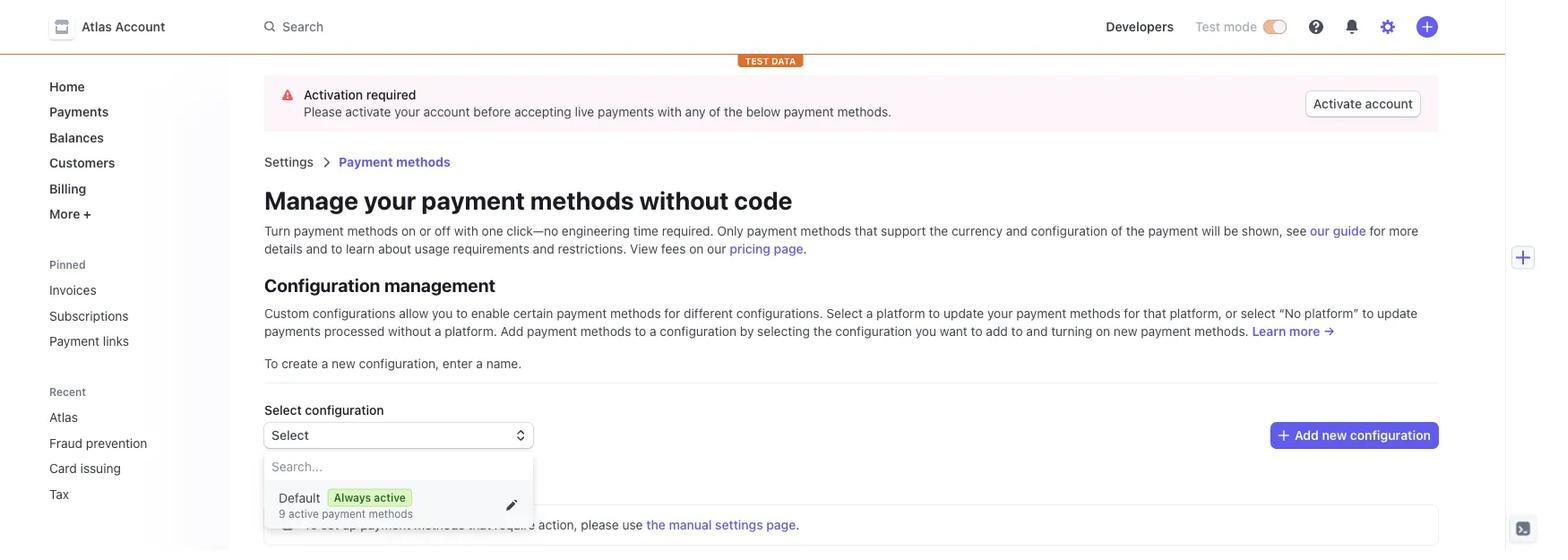 Task type: describe. For each thing, give the bounding box(es) containing it.
methods up learn
[[347, 224, 398, 238]]

add inside custom configurations allow you to enable certain payment methods for different configurations. select a platform to update your payment methods for that platform, or select "no platform" to update payments processed without a platform. add payment methods to a configuration by selecting the configuration you want to add to and turning on new payment methods.
[[500, 324, 524, 339]]

custom
[[264, 306, 309, 321]]

more for for
[[1389, 224, 1419, 238]]

0 horizontal spatial that
[[468, 517, 491, 532]]

fees
[[661, 241, 686, 256]]

→
[[1323, 324, 1335, 339]]

details
[[264, 241, 303, 256]]

one
[[482, 224, 503, 238]]

time
[[633, 224, 659, 238]]

to down the view
[[635, 324, 646, 339]]

certain
[[513, 306, 553, 321]]

add new configuration
[[1295, 428, 1431, 443]]

test
[[1195, 19, 1220, 34]]

a down the view
[[650, 324, 656, 339]]

select for select configuration
[[264, 403, 302, 418]]

1 vertical spatial your
[[364, 185, 416, 215]]

and right currency
[[1006, 224, 1028, 238]]

restrictions.
[[558, 241, 627, 256]]

currency
[[952, 224, 1003, 238]]

to up the want
[[929, 306, 940, 321]]

usage
[[415, 241, 450, 256]]

payments link
[[42, 97, 214, 126]]

click—no
[[507, 224, 558, 238]]

configuration
[[264, 274, 380, 295]]

prevention
[[86, 435, 147, 450]]

required
[[366, 87, 416, 102]]

methods up pricing page .
[[801, 224, 851, 238]]

use
[[622, 517, 643, 532]]

payment up turning
[[1016, 306, 1066, 321]]

your inside activation required please activate your account before accepting live payments with any of the below payment methods.
[[394, 104, 420, 119]]

enter
[[443, 356, 473, 371]]

the right support
[[929, 224, 948, 238]]

core navigation links element
[[42, 72, 214, 228]]

code
[[734, 185, 792, 215]]

billing
[[49, 181, 86, 196]]

the manual settings page link
[[646, 517, 796, 532]]

manual
[[669, 517, 712, 532]]

active for always
[[374, 491, 406, 504]]

turn
[[264, 224, 290, 238]]

more
[[49, 207, 80, 221]]

account inside 'button'
[[1365, 96, 1413, 111]]

will
[[1202, 224, 1220, 238]]

1 update from the left
[[944, 306, 984, 321]]

fraud prevention link
[[42, 428, 189, 457]]

and right details
[[306, 241, 328, 256]]

pricing page .
[[730, 241, 807, 256]]

live
[[575, 104, 594, 119]]

to left the add
[[971, 324, 983, 339]]

select button
[[264, 423, 533, 448]]

1 horizontal spatial our
[[1310, 224, 1330, 238]]

pinned element
[[42, 276, 214, 356]]

methods. inside activation required please activate your account before accepting live payments with any of the below payment methods.
[[837, 104, 892, 119]]

requirements
[[453, 241, 529, 256]]

settings image
[[1381, 20, 1395, 34]]

more +
[[49, 207, 91, 221]]

payment methods
[[339, 155, 451, 169]]

activate
[[345, 104, 391, 119]]

atlas account
[[82, 19, 165, 34]]

that inside custom configurations allow you to enable certain payment methods for different configurations. select a platform to update your payment methods for that platform, or select "no platform" to update payments processed without a platform. add payment methods to a configuration by selecting the configuration you want to add to and turning on new payment methods.
[[1143, 306, 1166, 321]]

methods up off
[[396, 155, 451, 169]]

off
[[435, 224, 451, 238]]

add inside button
[[1295, 428, 1319, 443]]

methods down always active at left bottom
[[369, 508, 413, 520]]

a left platform
[[866, 306, 873, 321]]

configurations.
[[736, 306, 823, 321]]

activation required please activate your account before accepting live payments with any of the below payment methods.
[[304, 87, 892, 119]]

on inside custom configurations allow you to enable certain payment methods for different configurations. select a platform to update your payment methods for that platform, or select "no platform" to update payments processed without a platform. add payment methods to a configuration by selecting the configuration you want to add to and turning on new payment methods.
[[1096, 324, 1110, 339]]

invoices
[[49, 283, 96, 297]]

for inside for more details and to learn about usage requirements and restrictions. view fees on our
[[1370, 224, 1386, 238]]

processed
[[324, 324, 385, 339]]

tax
[[49, 487, 69, 501]]

help image
[[1309, 20, 1323, 34]]

account inside activation required please activate your account before accepting live payments with any of the below payment methods.
[[423, 104, 470, 119]]

platform
[[876, 306, 925, 321]]

atlas for atlas
[[49, 410, 78, 425]]

custom configurations allow you to enable certain payment methods for different configurations. select a platform to update your payment methods for that platform, or select "no platform" to update payments processed without a platform. add payment methods to a configuration by selecting the configuration you want to add to and turning on new payment methods.
[[264, 306, 1418, 339]]

new inside custom configurations allow you to enable certain payment methods for different configurations. select a platform to update your payment methods for that platform, or select "no platform" to update payments processed without a platform. add payment methods to a configuration by selecting the configuration you want to add to and turning on new payment methods.
[[1114, 324, 1138, 339]]

pricing
[[730, 241, 771, 256]]

svg image
[[282, 520, 293, 531]]

platform"
[[1305, 306, 1359, 321]]

methods down "restrictions."
[[581, 324, 631, 339]]

recent element
[[31, 403, 228, 508]]

select
[[1241, 306, 1276, 321]]

without inside custom configurations allow you to enable certain payment methods for different configurations. select a platform to update your payment methods for that platform, or select "no platform" to update payments processed without a platform. add payment methods to a configuration by selecting the configuration you want to add to and turning on new payment methods.
[[388, 324, 431, 339]]

home
[[49, 79, 85, 94]]

payment links
[[49, 334, 129, 349]]

management
[[384, 274, 496, 295]]

invoices link
[[42, 276, 214, 305]]

fraud prevention
[[49, 435, 147, 450]]

balances
[[49, 130, 104, 145]]

0 vertical spatial svg image
[[282, 90, 293, 100]]

payment inside activation required please activate your account before accepting live payments with any of the below payment methods.
[[784, 104, 834, 119]]

methods up turning
[[1070, 306, 1121, 321]]

to set up payment methods that require action, please use the manual settings page .
[[304, 517, 799, 532]]

0 vertical spatial without
[[639, 185, 729, 215]]

new inside button
[[1322, 428, 1347, 443]]

platform,
[[1170, 306, 1222, 321]]

1 vertical spatial with
[[454, 224, 478, 238]]

notifications image
[[1345, 20, 1359, 34]]

manage your payment methods without code
[[264, 185, 792, 215]]

allow
[[399, 306, 428, 321]]

learn
[[346, 241, 375, 256]]

view
[[630, 241, 658, 256]]

with inside activation required please activate your account before accepting live payments with any of the below payment methods.
[[658, 104, 682, 119]]

activation
[[304, 87, 363, 102]]

active for 9
[[289, 508, 319, 520]]

payment for payment methods
[[339, 155, 393, 169]]

methods up engineering
[[530, 185, 634, 215]]

the right use
[[646, 517, 666, 532]]

your inside custom configurations allow you to enable certain payment methods for different configurations. select a platform to update your payment methods for that platform, or select "no platform" to update payments processed without a platform. add payment methods to a configuration by selecting the configuration you want to add to and turning on new payment methods.
[[987, 306, 1013, 321]]

methods down "search..." field
[[414, 517, 465, 532]]

billing link
[[42, 174, 214, 203]]

a right create
[[322, 356, 328, 371]]

subscriptions link
[[42, 301, 214, 330]]

account
[[115, 19, 165, 34]]

guide
[[1333, 224, 1366, 238]]

please
[[581, 517, 619, 532]]

developers
[[1106, 19, 1174, 34]]

test data
[[745, 56, 796, 66]]

atlas for atlas account
[[82, 19, 112, 34]]

action,
[[538, 517, 578, 532]]

settings link
[[264, 155, 314, 169]]

0 vertical spatial page
[[774, 241, 803, 256]]



Task type: vqa. For each thing, say whether or not it's contained in the screenshot.
without within Custom configurations allow you to enable certain payment methods for different configurations. Select a platform to update your payment methods for that platform, or select "No platform" to update payments processed without a platform. Add payment methods to a configuration by selecting the configuration you want to add to and turning on new payment methods.
yes



Task type: locate. For each thing, give the bounding box(es) containing it.
payments inside activation required please activate your account before accepting live payments with any of the below payment methods.
[[598, 104, 654, 119]]

and
[[1006, 224, 1028, 238], [306, 241, 328, 256], [533, 241, 554, 256], [1026, 324, 1048, 339]]

active down "search..." field
[[374, 491, 406, 504]]

1 horizontal spatial update
[[1377, 306, 1418, 321]]

1 horizontal spatial of
[[1111, 224, 1123, 238]]

for right the guide at the right
[[1370, 224, 1386, 238]]

2 horizontal spatial for
[[1370, 224, 1386, 238]]

turning
[[1051, 324, 1092, 339]]

a left platform.
[[435, 324, 441, 339]]

9 active payment methods
[[279, 508, 413, 520]]

select
[[826, 306, 863, 321], [264, 403, 302, 418], [271, 428, 309, 443]]

mode
[[1224, 19, 1257, 34]]

configurations
[[313, 306, 396, 321]]

to up platform.
[[456, 306, 468, 321]]

of
[[709, 104, 721, 119], [1111, 224, 1123, 238]]

1 vertical spatial svg image
[[506, 500, 517, 511]]

turn payment methods on or off with one click—no engineering time required. only payment methods that support the currency and configuration of the payment will be shown, see our guide
[[264, 224, 1366, 238]]

your down required
[[394, 104, 420, 119]]

set
[[321, 517, 339, 532]]

0 horizontal spatial atlas
[[49, 410, 78, 425]]

selecting
[[757, 324, 810, 339]]

or inside custom configurations allow you to enable certain payment methods for different configurations. select a platform to update your payment methods for that platform, or select "no platform" to update payments processed without a platform. add payment methods to a configuration by selecting the configuration you want to add to and turning on new payment methods.
[[1225, 306, 1237, 321]]

1 vertical spatial on
[[689, 241, 704, 256]]

1 horizontal spatial atlas
[[82, 19, 112, 34]]

1 horizontal spatial .
[[803, 241, 807, 256]]

the left will
[[1126, 224, 1145, 238]]

see
[[1286, 224, 1307, 238]]

svg image left activation
[[282, 90, 293, 100]]

developers link
[[1099, 13, 1181, 41]]

payment inside pinned element
[[49, 334, 100, 349]]

test mode
[[1195, 19, 1257, 34]]

1 horizontal spatial or
[[1225, 306, 1237, 321]]

configuration management
[[264, 274, 496, 295]]

you right allow
[[432, 306, 453, 321]]

0 horizontal spatial on
[[401, 224, 416, 238]]

1 vertical spatial to
[[304, 517, 318, 532]]

0 vertical spatial more
[[1389, 224, 1419, 238]]

payment down activate
[[339, 155, 393, 169]]

and inside custom configurations allow you to enable certain payment methods for different configurations. select a platform to update your payment methods for that platform, or select "no platform" to update payments processed without a platform. add payment methods to a configuration by selecting the configuration you want to add to and turning on new payment methods.
[[1026, 324, 1048, 339]]

our inside for more details and to learn about usage requirements and restrictions. view fees on our
[[707, 241, 726, 256]]

2 horizontal spatial on
[[1096, 324, 1110, 339]]

0 horizontal spatial payment
[[49, 334, 100, 349]]

payment down always
[[322, 508, 366, 520]]

payment right certain
[[557, 306, 607, 321]]

issuing
[[80, 461, 121, 476]]

card
[[49, 461, 77, 476]]

0 horizontal spatial .
[[796, 517, 799, 532]]

1 horizontal spatial payments
[[598, 104, 654, 119]]

1 vertical spatial add
[[1295, 428, 1319, 443]]

2 vertical spatial your
[[987, 306, 1013, 321]]

0 vertical spatial select
[[826, 306, 863, 321]]

always active
[[334, 491, 406, 504]]

active down default
[[289, 508, 319, 520]]

payments down custom
[[264, 324, 321, 339]]

home link
[[42, 72, 214, 101]]

recent
[[49, 386, 86, 398]]

1 horizontal spatial add
[[1295, 428, 1319, 443]]

0 horizontal spatial add
[[500, 324, 524, 339]]

Search text field
[[254, 11, 759, 43]]

0 horizontal spatial or
[[419, 224, 431, 238]]

payment for payment links
[[49, 334, 100, 349]]

you left the want
[[916, 324, 936, 339]]

more
[[1389, 224, 1419, 238], [1289, 324, 1320, 339]]

subscriptions
[[49, 308, 129, 323]]

0 horizontal spatial you
[[432, 306, 453, 321]]

0 horizontal spatial account
[[423, 104, 470, 119]]

create
[[282, 356, 318, 371]]

select inside dropdown button
[[271, 428, 309, 443]]

1 horizontal spatial to
[[304, 517, 318, 532]]

update up the want
[[944, 306, 984, 321]]

1 horizontal spatial you
[[916, 324, 936, 339]]

0 horizontal spatial update
[[944, 306, 984, 321]]

the right selecting
[[813, 324, 832, 339]]

to left learn
[[331, 241, 343, 256]]

different
[[684, 306, 733, 321]]

2 horizontal spatial new
[[1322, 428, 1347, 443]]

select left platform
[[826, 306, 863, 321]]

add
[[500, 324, 524, 339], [1295, 428, 1319, 443]]

1 vertical spatial without
[[388, 324, 431, 339]]

your up the add
[[987, 306, 1013, 321]]

the left below
[[724, 104, 743, 119]]

0 horizontal spatial active
[[289, 508, 319, 520]]

more right the guide at the right
[[1389, 224, 1419, 238]]

update right platform"
[[1377, 306, 1418, 321]]

to left create
[[264, 356, 278, 371]]

2 vertical spatial select
[[271, 428, 309, 443]]

be
[[1224, 224, 1238, 238]]

1 horizontal spatial methods.
[[1194, 324, 1249, 339]]

1 horizontal spatial payment
[[339, 155, 393, 169]]

0 horizontal spatial more
[[1289, 324, 1320, 339]]

payment down manage
[[294, 224, 344, 238]]

to inside for more details and to learn about usage requirements and restrictions. view fees on our
[[331, 241, 343, 256]]

name.
[[486, 356, 522, 371]]

without down allow
[[388, 324, 431, 339]]

activate account button
[[1306, 91, 1420, 116]]

1 horizontal spatial more
[[1389, 224, 1419, 238]]

"no
[[1279, 306, 1301, 321]]

0 horizontal spatial svg image
[[282, 90, 293, 100]]

1 vertical spatial methods.
[[1194, 324, 1249, 339]]

payment down always active at left bottom
[[360, 517, 411, 532]]

1 vertical spatial payments
[[264, 324, 321, 339]]

.
[[803, 241, 807, 256], [796, 517, 799, 532]]

svg image
[[282, 90, 293, 100], [506, 500, 517, 511]]

1 horizontal spatial new
[[1114, 324, 1138, 339]]

1 vertical spatial you
[[916, 324, 936, 339]]

payment down certain
[[527, 324, 577, 339]]

manage
[[264, 185, 358, 215]]

1 horizontal spatial svg image
[[506, 500, 517, 511]]

with right off
[[454, 224, 478, 238]]

learn more →
[[1252, 324, 1335, 339]]

our down only
[[707, 241, 726, 256]]

0 horizontal spatial without
[[388, 324, 431, 339]]

activate
[[1313, 96, 1362, 111]]

or left off
[[419, 224, 431, 238]]

0 vertical spatial active
[[374, 491, 406, 504]]

payments right live
[[598, 104, 654, 119]]

1 horizontal spatial for
[[1124, 306, 1140, 321]]

on
[[401, 224, 416, 238], [689, 241, 704, 256], [1096, 324, 1110, 339]]

2 update from the left
[[1377, 306, 1418, 321]]

without up required.
[[639, 185, 729, 215]]

1 vertical spatial that
[[1143, 306, 1166, 321]]

. right the settings
[[796, 517, 799, 532]]

enable
[[471, 306, 510, 321]]

2 vertical spatial on
[[1096, 324, 1110, 339]]

for left platform, on the bottom of the page
[[1124, 306, 1140, 321]]

of inside activation required please activate your account before accepting live payments with any of the below payment methods.
[[709, 104, 721, 119]]

page down turn payment methods on or off with one click—no engineering time required. only payment methods that support the currency and configuration of the payment will be shown, see our guide
[[774, 241, 803, 256]]

without
[[639, 185, 729, 215], [388, 324, 431, 339]]

learn
[[1252, 324, 1286, 339]]

payment down platform, on the bottom of the page
[[1141, 324, 1191, 339]]

payments inside custom configurations allow you to enable certain payment methods for different configurations. select a platform to update your payment methods for that platform, or select "no platform" to update payments processed without a platform. add payment methods to a configuration by selecting the configuration you want to add to and turning on new payment methods.
[[264, 324, 321, 339]]

card issuing
[[49, 461, 121, 476]]

methods. inside custom configurations allow you to enable certain payment methods for different configurations. select a platform to update your payment methods for that platform, or select "no platform" to update payments processed without a platform. add payment methods to a configuration by selecting the configuration you want to add to and turning on new payment methods.
[[1194, 324, 1249, 339]]

payments
[[49, 104, 109, 119]]

. down turn payment methods on or off with one click—no engineering time required. only payment methods that support the currency and configuration of the payment will be shown, see our guide
[[803, 241, 807, 256]]

with left any
[[658, 104, 682, 119]]

page right the settings
[[766, 517, 796, 532]]

learn more → link
[[1252, 324, 1335, 339]]

0 vertical spatial or
[[419, 224, 431, 238]]

always
[[334, 491, 371, 504]]

account right activate
[[1365, 96, 1413, 111]]

1 horizontal spatial on
[[689, 241, 704, 256]]

0 vertical spatial on
[[401, 224, 416, 238]]

fraud
[[49, 435, 83, 450]]

Search... field
[[264, 452, 533, 482]]

more for learn
[[1289, 324, 1320, 339]]

methods down the view
[[610, 306, 661, 321]]

0 vertical spatial to
[[264, 356, 278, 371]]

pinned
[[49, 258, 86, 271]]

settings
[[715, 517, 763, 532]]

for
[[1370, 224, 1386, 238], [664, 306, 680, 321], [1124, 306, 1140, 321]]

to right platform"
[[1362, 306, 1374, 321]]

configuration,
[[359, 356, 439, 371]]

9
[[279, 508, 286, 520]]

1 vertical spatial our
[[707, 241, 726, 256]]

tax link
[[42, 479, 189, 508]]

and down click—no
[[533, 241, 554, 256]]

0 vertical spatial new
[[1114, 324, 1138, 339]]

0 vertical spatial of
[[709, 104, 721, 119]]

to for to set up payment methods that require action, please use the manual settings page .
[[304, 517, 318, 532]]

and left turning
[[1026, 324, 1048, 339]]

0 vertical spatial your
[[394, 104, 420, 119]]

select inside custom configurations allow you to enable certain payment methods for different configurations. select a platform to update your payment methods for that platform, or select "no platform" to update payments processed without a platform. add payment methods to a configuration by selecting the configuration you want to add to and turning on new payment methods.
[[826, 306, 863, 321]]

0 vertical spatial that
[[855, 224, 878, 238]]

about
[[378, 241, 411, 256]]

0 horizontal spatial payments
[[264, 324, 321, 339]]

recent navigation links element
[[31, 384, 228, 508]]

before
[[473, 104, 511, 119]]

atlas up fraud
[[49, 410, 78, 425]]

that left support
[[855, 224, 878, 238]]

platform.
[[445, 324, 497, 339]]

1 vertical spatial atlas
[[49, 410, 78, 425]]

atlas left the account
[[82, 19, 112, 34]]

1 vertical spatial or
[[1225, 306, 1237, 321]]

a
[[866, 306, 873, 321], [435, 324, 441, 339], [650, 324, 656, 339], [322, 356, 328, 371], [476, 356, 483, 371]]

that left platform, on the bottom of the page
[[1143, 306, 1166, 321]]

for left different
[[664, 306, 680, 321]]

1 vertical spatial new
[[332, 356, 355, 371]]

configuration inside button
[[1350, 428, 1431, 443]]

0 horizontal spatial with
[[454, 224, 478, 238]]

0 vertical spatial add
[[500, 324, 524, 339]]

0 vertical spatial you
[[432, 306, 453, 321]]

1 horizontal spatial without
[[639, 185, 729, 215]]

customers
[[49, 155, 115, 170]]

to
[[264, 356, 278, 371], [304, 517, 318, 532]]

links
[[103, 334, 129, 349]]

balances link
[[42, 123, 214, 152]]

with
[[658, 104, 682, 119], [454, 224, 478, 238]]

to
[[331, 241, 343, 256], [456, 306, 468, 321], [929, 306, 940, 321], [1362, 306, 1374, 321], [635, 324, 646, 339], [971, 324, 983, 339], [1011, 324, 1023, 339]]

our guide link
[[1310, 224, 1366, 238]]

1 vertical spatial select
[[264, 403, 302, 418]]

0 horizontal spatial methods.
[[837, 104, 892, 119]]

svg image up require
[[506, 500, 517, 511]]

require
[[494, 517, 535, 532]]

on right turning
[[1096, 324, 1110, 339]]

0 vertical spatial our
[[1310, 224, 1330, 238]]

atlas link
[[42, 403, 189, 432]]

1 vertical spatial of
[[1111, 224, 1123, 238]]

on inside for more details and to learn about usage requirements and restrictions. view fees on our
[[689, 241, 704, 256]]

to left set at left
[[304, 517, 318, 532]]

shown,
[[1242, 224, 1283, 238]]

atlas inside recent element
[[49, 410, 78, 425]]

select configuration
[[264, 403, 384, 418]]

select down select configuration
[[271, 428, 309, 443]]

the inside custom configurations allow you to enable certain payment methods for different configurations. select a platform to update your payment methods for that platform, or select "no platform" to update payments processed without a platform. add payment methods to a configuration by selecting the configuration you want to add to and turning on new payment methods.
[[813, 324, 832, 339]]

or left select
[[1225, 306, 1237, 321]]

2 horizontal spatial that
[[1143, 306, 1166, 321]]

payment right below
[[784, 104, 834, 119]]

on up about
[[401, 224, 416, 238]]

our right see
[[1310, 224, 1330, 238]]

1 vertical spatial payment
[[49, 334, 100, 349]]

0 vertical spatial atlas
[[82, 19, 112, 34]]

1 horizontal spatial that
[[855, 224, 878, 238]]

0 vertical spatial with
[[658, 104, 682, 119]]

0 vertical spatial payments
[[598, 104, 654, 119]]

required.
[[662, 224, 714, 238]]

data
[[771, 56, 796, 66]]

customers link
[[42, 148, 214, 177]]

page
[[774, 241, 803, 256], [766, 517, 796, 532]]

pinned navigation links element
[[42, 257, 214, 356]]

your down payment methods
[[364, 185, 416, 215]]

1 vertical spatial page
[[766, 517, 796, 532]]

0 vertical spatial .
[[803, 241, 807, 256]]

settings
[[264, 155, 314, 169]]

account left before
[[423, 104, 470, 119]]

the inside activation required please activate your account before accepting live payments with any of the below payment methods.
[[724, 104, 743, 119]]

payment left will
[[1148, 224, 1198, 238]]

a right 'enter'
[[476, 356, 483, 371]]

0 horizontal spatial new
[[332, 356, 355, 371]]

more down "no on the right bottom of the page
[[1289, 324, 1320, 339]]

new
[[1114, 324, 1138, 339], [332, 356, 355, 371], [1322, 428, 1347, 443]]

payment up pricing page .
[[747, 224, 797, 238]]

0 horizontal spatial our
[[707, 241, 726, 256]]

more inside for more details and to learn about usage requirements and restrictions. view fees on our
[[1389, 224, 1419, 238]]

0 vertical spatial methods.
[[837, 104, 892, 119]]

payment down subscriptions
[[49, 334, 100, 349]]

payment up "one"
[[421, 185, 525, 215]]

atlas inside button
[[82, 19, 112, 34]]

to create a new configuration, enter a name.
[[264, 356, 522, 371]]

Search search field
[[254, 11, 759, 43]]

select down create
[[264, 403, 302, 418]]

1 vertical spatial more
[[1289, 324, 1320, 339]]

to right the add
[[1011, 324, 1023, 339]]

test
[[745, 56, 769, 66]]

accepting
[[514, 104, 571, 119]]

for more details and to learn about usage requirements and restrictions. view fees on our
[[264, 224, 1419, 256]]

to for to create a new configuration, enter a name.
[[264, 356, 278, 371]]

2 vertical spatial that
[[468, 517, 491, 532]]

1 horizontal spatial active
[[374, 491, 406, 504]]

0 horizontal spatial of
[[709, 104, 721, 119]]

1 vertical spatial active
[[289, 508, 319, 520]]

select for select
[[271, 428, 309, 443]]

that left require
[[468, 517, 491, 532]]

1 horizontal spatial account
[[1365, 96, 1413, 111]]

2 vertical spatial new
[[1322, 428, 1347, 443]]

pricing page link
[[730, 241, 803, 256]]

on down required.
[[689, 241, 704, 256]]

1 vertical spatial .
[[796, 517, 799, 532]]

1 horizontal spatial with
[[658, 104, 682, 119]]

payment links link
[[42, 327, 214, 356]]

0 horizontal spatial for
[[664, 306, 680, 321]]

up
[[342, 517, 357, 532]]

0 vertical spatial payment
[[339, 155, 393, 169]]

0 horizontal spatial to
[[264, 356, 278, 371]]



